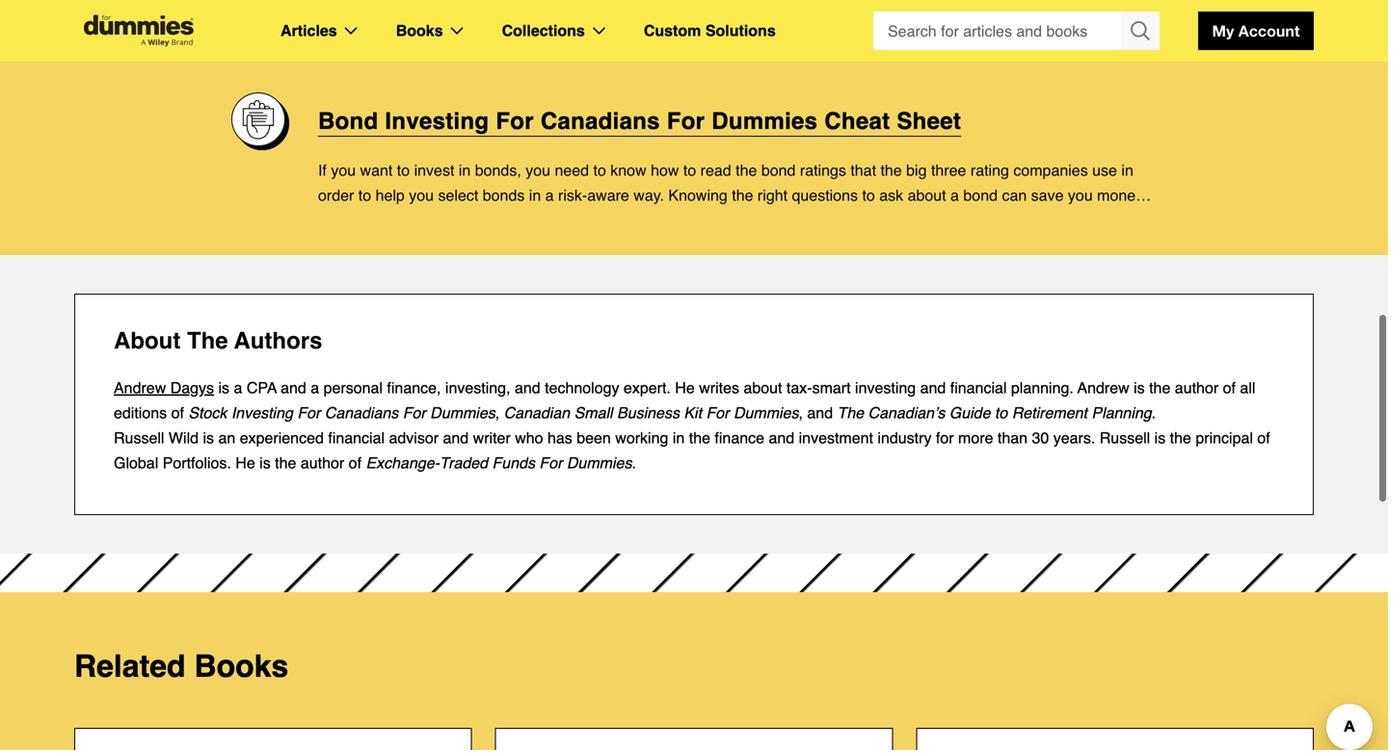 Task type: locate. For each thing, give the bounding box(es) containing it.
and right cpa
[[281, 379, 306, 397]]

0 horizontal spatial the
[[187, 328, 228, 354]]

, down tax-
[[799, 405, 803, 422]]

need
[[555, 161, 589, 179]]

1 vertical spatial canadians
[[325, 405, 398, 422]]

three
[[931, 161, 966, 179]]

more
[[958, 430, 993, 447]]

0 horizontal spatial about
[[744, 379, 782, 397]]

1 vertical spatial author
[[301, 455, 344, 472]]

1 horizontal spatial questions
[[792, 187, 858, 204]]

the
[[736, 161, 757, 179], [880, 161, 902, 179], [732, 187, 753, 204], [707, 212, 729, 229], [1149, 379, 1171, 397], [689, 430, 710, 447], [1170, 430, 1191, 447], [275, 455, 296, 472]]

russell down editions
[[114, 430, 164, 447]]

0 horizontal spatial ,
[[495, 405, 499, 422]]

1 vertical spatial investing
[[231, 405, 293, 422]]

1 horizontal spatial author
[[1175, 379, 1219, 397]]

0 horizontal spatial investing
[[231, 405, 293, 422]]

how
[[651, 161, 679, 179]]

andrew up editions
[[114, 379, 166, 397]]

.
[[1152, 405, 1156, 422], [632, 455, 636, 472]]

the right on
[[707, 212, 729, 229]]

1 andrew from the left
[[114, 379, 166, 397]]

for
[[936, 430, 954, 447]]

1 horizontal spatial he
[[675, 379, 695, 397]]

open collections list image
[[593, 27, 605, 35]]

and
[[318, 212, 344, 229], [281, 379, 306, 397], [515, 379, 540, 397], [920, 379, 946, 397], [807, 405, 833, 422], [443, 430, 469, 447], [769, 430, 794, 447]]

0 horizontal spatial canadians
[[325, 405, 398, 422]]

canadians for bond
[[541, 108, 660, 134]]

select
[[438, 187, 478, 204]]

advisor
[[389, 430, 439, 447]]

andrew up 'planning'
[[1077, 379, 1129, 397]]

canadians down personal
[[325, 405, 398, 422]]

the up dagys
[[187, 328, 228, 354]]

for right kit
[[706, 405, 729, 422]]

, up writer
[[495, 405, 499, 422]]

custom solutions
[[644, 22, 776, 40]]

1 horizontal spatial .
[[1152, 405, 1156, 422]]

finance,
[[387, 379, 441, 397]]

1 horizontal spatial investing
[[385, 108, 489, 134]]

1 vertical spatial financial
[[328, 430, 385, 447]]

0 vertical spatial financial
[[950, 379, 1007, 397]]

0 horizontal spatial books
[[194, 649, 288, 685]]

in down the stock investing for canadians for dummies , canadian small business kit for dummies , and the canadian's guide to retirement planning .
[[673, 430, 685, 447]]

the up ask
[[880, 161, 902, 179]]

way.
[[634, 187, 664, 204]]

questions
[[792, 187, 858, 204], [616, 212, 682, 229]]

sheet
[[897, 108, 961, 134]]

the up 'planning'
[[1149, 379, 1171, 397]]

to left ask
[[862, 187, 875, 204]]

bond up right
[[761, 161, 796, 179]]

the down experienced
[[275, 455, 296, 472]]

he
[[675, 379, 695, 397], [235, 455, 255, 472]]

1 horizontal spatial canadians
[[541, 108, 660, 134]]

0 horizontal spatial questions
[[616, 212, 682, 229]]

canadians inside bond investing for canadians for dummies cheat sheet link
[[541, 108, 660, 134]]

and up canadian's
[[920, 379, 946, 397]]

0 horizontal spatial financial
[[328, 430, 385, 447]]

1 horizontal spatial russell
[[1100, 430, 1150, 447]]

1 , from the left
[[495, 405, 499, 422]]

0 vertical spatial he
[[675, 379, 695, 397]]

to
[[397, 161, 410, 179], [593, 161, 606, 179], [683, 161, 696, 179], [358, 187, 371, 204], [862, 187, 875, 204], [497, 212, 510, 229], [995, 405, 1008, 422]]

books
[[396, 22, 443, 40], [194, 649, 288, 685]]

1 horizontal spatial bond
[[963, 187, 998, 204]]

author left "all"
[[1175, 379, 1219, 397]]

0 horizontal spatial russell
[[114, 430, 164, 447]]

1 vertical spatial about
[[744, 379, 782, 397]]

custom solutions link
[[644, 18, 776, 43]]

he inside the russell wild is an experienced financial advisor and writer who has been working in the finance and investment industry for more than 30 years. russell is the principal of global portfolios. he is the author of
[[235, 455, 255, 472]]

about
[[114, 328, 181, 354]]

questions down way.
[[616, 212, 682, 229]]

russell wild is an experienced financial advisor and writer who has been working in the finance and investment industry for more than 30 years. russell is the principal of global portfolios. he is the author of
[[114, 430, 1270, 472]]

of inside if you want to invest in bonds, you need to know how to read the bond ratings that the big three rating companies use in order to help you select bonds in a risk-aware way. knowing the right questions to ask about a bond can save you money, and you can find answers to many of those questions on the internet.
[[556, 212, 569, 229]]

tax-
[[786, 379, 812, 397]]

about down big
[[908, 187, 946, 204]]

you
[[331, 161, 356, 179], [526, 161, 550, 179], [409, 187, 434, 204], [1068, 187, 1093, 204], [348, 212, 373, 229]]

0 vertical spatial canadians
[[541, 108, 660, 134]]

0 vertical spatial questions
[[792, 187, 858, 204]]

business
[[617, 405, 679, 422]]

is up stock
[[218, 379, 229, 397]]

is a cpa and a personal finance, investing, and technology expert. he writes about tax-smart investing and financial planning. andrew is the author of all editions of
[[114, 379, 1255, 422]]

group
[[873, 12, 1160, 50]]

of
[[556, 212, 569, 229], [1223, 379, 1236, 397], [171, 405, 184, 422], [1257, 430, 1270, 447], [349, 455, 361, 472]]

2 andrew from the left
[[1077, 379, 1129, 397]]

1 vertical spatial questions
[[616, 212, 682, 229]]

russell down 'planning'
[[1100, 430, 1150, 447]]

dummies up read
[[712, 108, 818, 134]]

has
[[547, 430, 572, 447]]

investing for bond
[[385, 108, 489, 134]]

0 horizontal spatial andrew
[[114, 379, 166, 397]]

0 vertical spatial about
[[908, 187, 946, 204]]

1 horizontal spatial ,
[[799, 405, 803, 422]]

in
[[459, 161, 471, 179], [1121, 161, 1133, 179], [529, 187, 541, 204], [673, 430, 685, 447]]

ask
[[879, 187, 903, 204]]

related
[[74, 649, 186, 685]]

wild
[[169, 430, 199, 447]]

0 horizontal spatial he
[[235, 455, 255, 472]]

questions down ratings at the right of page
[[792, 187, 858, 204]]

the
[[187, 328, 228, 354], [837, 405, 864, 422]]

1 vertical spatial .
[[632, 455, 636, 472]]

financial down personal
[[328, 430, 385, 447]]

1 horizontal spatial can
[[1002, 187, 1027, 204]]

and down smart
[[807, 405, 833, 422]]

0 vertical spatial books
[[396, 22, 443, 40]]

1 horizontal spatial andrew
[[1077, 379, 1129, 397]]

funds
[[492, 455, 535, 472]]

2 russell from the left
[[1100, 430, 1150, 447]]

1 vertical spatial he
[[235, 455, 255, 472]]

can down help
[[377, 212, 402, 229]]

for
[[496, 108, 534, 134], [667, 108, 705, 134], [297, 405, 320, 422], [403, 405, 426, 422], [706, 405, 729, 422], [539, 455, 562, 472]]

aware
[[587, 187, 629, 204]]

help
[[375, 187, 405, 204]]

rating
[[971, 161, 1009, 179]]

of down risk-
[[556, 212, 569, 229]]

is
[[218, 379, 229, 397], [1134, 379, 1145, 397], [203, 430, 214, 447], [1154, 430, 1166, 447], [259, 455, 271, 472]]

bond down rating
[[963, 187, 998, 204]]

canadian's
[[868, 405, 945, 422]]

principal
[[1196, 430, 1253, 447]]

investing
[[385, 108, 489, 134], [231, 405, 293, 422]]

0 vertical spatial .
[[1152, 405, 1156, 422]]

authors
[[234, 328, 322, 354]]

andrew
[[114, 379, 166, 397], [1077, 379, 1129, 397]]

finance
[[715, 430, 764, 447]]

he down experienced
[[235, 455, 255, 472]]

can left save
[[1002, 187, 1027, 204]]

a down three
[[950, 187, 959, 204]]

open article categories image
[[345, 27, 357, 35]]

and down order
[[318, 212, 344, 229]]

financial up guide
[[950, 379, 1007, 397]]

investing down cpa
[[231, 405, 293, 422]]

is left principal
[[1154, 430, 1166, 447]]

investing for stock
[[231, 405, 293, 422]]

dummies down been
[[567, 455, 632, 472]]

a left risk-
[[545, 187, 554, 204]]

0 horizontal spatial can
[[377, 212, 402, 229]]

answers
[[436, 212, 493, 229]]

canadian
[[504, 405, 570, 422]]

1 horizontal spatial books
[[396, 22, 443, 40]]

a
[[545, 187, 554, 204], [950, 187, 959, 204], [234, 379, 242, 397], [311, 379, 319, 397]]

related books
[[74, 649, 288, 685]]

bond investing for canadians for dummies cheat sheet
[[318, 108, 961, 134]]

dummies down investing,
[[430, 405, 495, 422]]

financial
[[950, 379, 1007, 397], [328, 430, 385, 447]]

0 horizontal spatial .
[[632, 455, 636, 472]]

author
[[1175, 379, 1219, 397], [301, 455, 344, 472]]

to right how
[[683, 161, 696, 179]]

close this dialog image
[[1359, 673, 1378, 692]]

bond
[[761, 161, 796, 179], [963, 187, 998, 204]]

for up experienced
[[297, 405, 320, 422]]

small
[[574, 405, 613, 422]]

about inside if you want to invest in bonds, you need to know how to read the bond ratings that the big three rating companies use in order to help you select bonds in a risk-aware way. knowing the right questions to ask about a bond can save you money, and you can find answers to many of those questions on the internet.
[[908, 187, 946, 204]]

0 horizontal spatial author
[[301, 455, 344, 472]]

about inside is a cpa and a personal finance, investing, and technology expert. he writes about tax-smart investing and financial planning. andrew is the author of all editions of
[[744, 379, 782, 397]]

of left exchange-
[[349, 455, 361, 472]]

1 horizontal spatial about
[[908, 187, 946, 204]]

know
[[610, 161, 646, 179]]

1 vertical spatial can
[[377, 212, 402, 229]]

0 vertical spatial the
[[187, 328, 228, 354]]

1 vertical spatial the
[[837, 405, 864, 422]]

Search for articles and books text field
[[873, 12, 1123, 50]]

about left tax-
[[744, 379, 782, 397]]

0 vertical spatial investing
[[385, 108, 489, 134]]

canadians up know
[[541, 108, 660, 134]]

1 horizontal spatial the
[[837, 405, 864, 422]]

account
[[1238, 22, 1300, 40]]

ratings
[[800, 161, 846, 179]]

stock investing for canadians for dummies , canadian small business kit for dummies , and the canadian's guide to retirement planning .
[[188, 405, 1156, 422]]

investing up invest
[[385, 108, 489, 134]]

author down experienced
[[301, 455, 344, 472]]

save
[[1031, 187, 1064, 204]]

and up canadian
[[515, 379, 540, 397]]

0 vertical spatial bond
[[761, 161, 796, 179]]

if you want to invest in bonds, you need to know how to read the bond ratings that the big three rating companies use in order to help you select bonds in a risk-aware way. knowing the right questions to ask about a bond can save you money, and you can find answers to many of those questions on the internet.
[[318, 161, 1147, 229]]

writes
[[699, 379, 739, 397]]

0 vertical spatial author
[[1175, 379, 1219, 397]]

logo image
[[74, 15, 203, 47]]

for down finance,
[[403, 405, 426, 422]]

knowing
[[668, 187, 728, 204]]

he up kit
[[675, 379, 695, 397]]

0 vertical spatial can
[[1002, 187, 1027, 204]]

been
[[577, 430, 611, 447]]

of right principal
[[1257, 430, 1270, 447]]

1 horizontal spatial financial
[[950, 379, 1007, 397]]

my account
[[1212, 22, 1300, 40]]

he inside is a cpa and a personal finance, investing, and technology expert. he writes about tax-smart investing and financial planning. andrew is the author of all editions of
[[675, 379, 695, 397]]

you right save
[[1068, 187, 1093, 204]]

the up investment
[[837, 405, 864, 422]]

open book categories image
[[451, 27, 463, 35]]



Task type: describe. For each thing, give the bounding box(es) containing it.
exchange-
[[366, 455, 439, 472]]

companies
[[1013, 161, 1088, 179]]

planning.
[[1011, 379, 1074, 397]]

the down kit
[[689, 430, 710, 447]]

you down order
[[348, 212, 373, 229]]

the right read
[[736, 161, 757, 179]]

experienced
[[240, 430, 324, 447]]

the inside is a cpa and a personal finance, investing, and technology expert. he writes about tax-smart investing and financial planning. andrew is the author of all editions of
[[1149, 379, 1171, 397]]

guide
[[949, 405, 990, 422]]

technology
[[545, 379, 619, 397]]

on
[[686, 212, 703, 229]]

smart
[[812, 379, 851, 397]]

stock
[[188, 405, 227, 422]]

2 , from the left
[[799, 405, 803, 422]]

invest
[[414, 161, 454, 179]]

collections
[[502, 22, 585, 40]]

1 vertical spatial bond
[[963, 187, 998, 204]]

custom
[[644, 22, 701, 40]]

portfolios.
[[163, 455, 231, 472]]

bond investing for canadians for dummies cheat sheet link
[[318, 106, 961, 137]]

industry
[[878, 430, 932, 447]]

dagys
[[170, 379, 214, 397]]

bond
[[318, 108, 378, 134]]

read
[[700, 161, 731, 179]]

right
[[758, 187, 788, 204]]

andrew dagys
[[114, 379, 214, 397]]

who
[[515, 430, 543, 447]]

a left cpa
[[234, 379, 242, 397]]

editions
[[114, 405, 167, 422]]

if
[[318, 161, 327, 179]]

and inside if you want to invest in bonds, you need to know how to read the bond ratings that the big three rating companies use in order to help you select bonds in a risk-aware way. knowing the right questions to ask about a bond can save you money, and you can find answers to many of those questions on the internet.
[[318, 212, 344, 229]]

kit
[[684, 405, 702, 422]]

1 russell from the left
[[114, 430, 164, 447]]

and right finance
[[769, 430, 794, 447]]

big
[[906, 161, 927, 179]]

than
[[998, 430, 1028, 447]]

global
[[114, 455, 158, 472]]

and up traded
[[443, 430, 469, 447]]

want
[[360, 161, 393, 179]]

traded
[[439, 455, 488, 472]]

0 horizontal spatial bond
[[761, 161, 796, 179]]

bonds,
[[475, 161, 521, 179]]

of left "all"
[[1223, 379, 1236, 397]]

articles
[[280, 22, 337, 40]]

author inside is a cpa and a personal finance, investing, and technology expert. he writes about tax-smart investing and financial planning. andrew is the author of all editions of
[[1175, 379, 1219, 397]]

a left personal
[[311, 379, 319, 397]]

about the authors
[[114, 328, 322, 354]]

you left need
[[526, 161, 550, 179]]

the left principal
[[1170, 430, 1191, 447]]

expert.
[[624, 379, 671, 397]]

internet.
[[733, 212, 790, 229]]

is left an
[[203, 430, 214, 447]]

years.
[[1053, 430, 1095, 447]]

an
[[218, 430, 235, 447]]

to right want
[[397, 161, 410, 179]]

for up how
[[667, 108, 705, 134]]

the left right
[[732, 187, 753, 204]]

financial inside is a cpa and a personal finance, investing, and technology expert. he writes about tax-smart investing and financial planning. andrew is the author of all editions of
[[950, 379, 1007, 397]]

is down experienced
[[259, 455, 271, 472]]

1 vertical spatial books
[[194, 649, 288, 685]]

cpa
[[247, 379, 277, 397]]

you up find
[[409, 187, 434, 204]]

in inside the russell wild is an experienced financial advisor and writer who has been working in the finance and investment industry for more than 30 years. russell is the principal of global portfolios. he is the author of
[[673, 430, 685, 447]]

andrew inside is a cpa and a personal finance, investing, and technology expert. he writes about tax-smart investing and financial planning. andrew is the author of all editions of
[[1077, 379, 1129, 397]]

those
[[574, 212, 611, 229]]

that
[[850, 161, 876, 179]]

my
[[1212, 22, 1234, 40]]

personal
[[323, 379, 383, 397]]

use
[[1092, 161, 1117, 179]]

for down the has
[[539, 455, 562, 472]]

exchange-traded funds for dummies .
[[366, 455, 636, 472]]

my account link
[[1198, 12, 1314, 50]]

working
[[615, 430, 668, 447]]

cheat
[[824, 108, 890, 134]]

in up the many
[[529, 187, 541, 204]]

many
[[514, 212, 552, 229]]

investing,
[[445, 379, 510, 397]]

canadians for stock
[[325, 405, 398, 422]]

for up bonds,
[[496, 108, 534, 134]]

order
[[318, 187, 354, 204]]

solutions
[[705, 22, 776, 40]]

to left help
[[358, 187, 371, 204]]

to down "bonds"
[[497, 212, 510, 229]]

risk-
[[558, 187, 587, 204]]

investment
[[799, 430, 873, 447]]

planning
[[1092, 405, 1152, 422]]

in up select
[[459, 161, 471, 179]]

retirement
[[1012, 405, 1087, 422]]

bonds
[[483, 187, 525, 204]]

in right use
[[1121, 161, 1133, 179]]

dummies up finance
[[733, 405, 799, 422]]

all
[[1240, 379, 1255, 397]]

writer
[[473, 430, 511, 447]]

money,
[[1097, 187, 1147, 204]]

of up wild
[[171, 405, 184, 422]]

financial inside the russell wild is an experienced financial advisor and writer who has been working in the finance and investment industry for more than 30 years. russell is the principal of global portfolios. he is the author of
[[328, 430, 385, 447]]

to up aware
[[593, 161, 606, 179]]

you right if
[[331, 161, 356, 179]]

to up than
[[995, 405, 1008, 422]]

is up 'planning'
[[1134, 379, 1145, 397]]

andrew dagys link
[[114, 379, 214, 397]]

author inside the russell wild is an experienced financial advisor and writer who has been working in the finance and investment industry for more than 30 years. russell is the principal of global portfolios. he is the author of
[[301, 455, 344, 472]]



Task type: vqa. For each thing, say whether or not it's contained in the screenshot.
the Russell Wild is an experienced financial advisor and writer who has been working in the finance and investment industry for more than 30 years. Russell is the principal of Global Portfolios. He is the author of
yes



